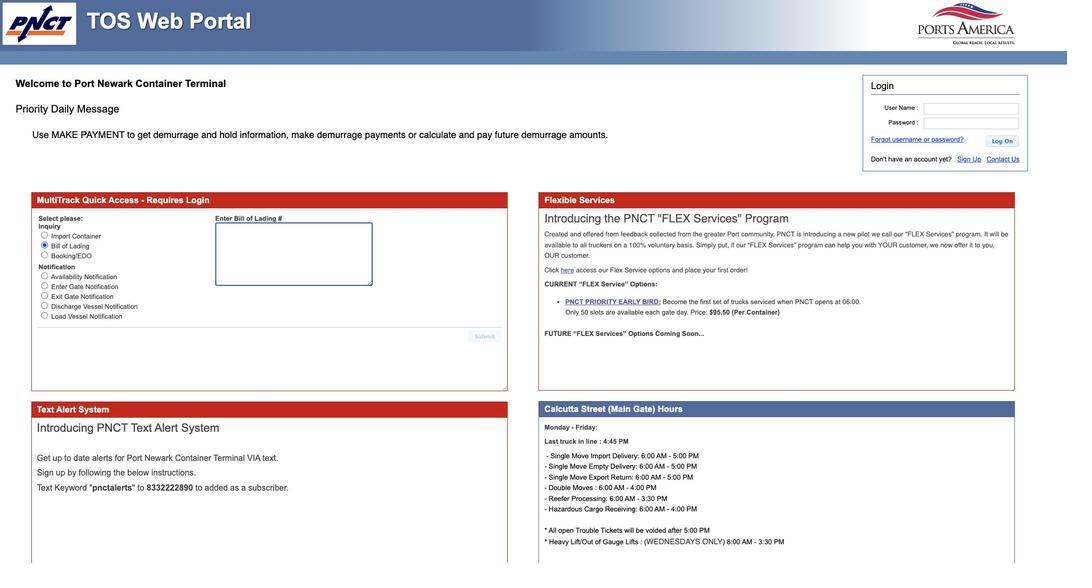 Task type: vqa. For each thing, say whether or not it's contained in the screenshot.
the left the Introducing
yes



Task type: locate. For each thing, give the bounding box(es) containing it.
pnct priority early bird: become the first set of trucks serviced when pnct opens at 06:00. only 50 slots are available each gate day. price: $95.50 (per container)
[[565, 298, 861, 317]]

"flex
[[905, 231, 924, 239], [748, 241, 767, 249], [579, 281, 599, 289], [573, 330, 594, 338]]

sign down get
[[37, 469, 54, 478]]

" down below on the left bottom of the page
[[132, 484, 135, 493]]

notification for discharge vessel notification
[[105, 303, 138, 311]]

simply
[[696, 241, 716, 249]]

2 from from the left
[[678, 231, 691, 239]]

None radio
[[41, 232, 48, 239], [41, 252, 48, 259], [41, 273, 48, 280], [41, 283, 48, 290], [41, 303, 48, 309], [41, 232, 48, 239], [41, 252, 48, 259], [41, 273, 48, 280], [41, 283, 48, 290], [41, 303, 48, 309]]

8332222890
[[147, 484, 193, 493]]

0 vertical spatial delivery:
[[612, 453, 639, 460]]

0 horizontal spatial demurrage
[[153, 129, 199, 140]]

2 * from the top
[[545, 538, 547, 546]]

1 from from the left
[[606, 231, 619, 239]]

1 vertical spatial single
[[549, 463, 568, 471]]

1 vertical spatial our
[[736, 241, 746, 249]]

2 horizontal spatial port
[[727, 231, 740, 239]]

delivery:
[[612, 453, 639, 460], [611, 463, 638, 471]]

first
[[718, 266, 729, 274], [700, 298, 711, 306]]

import inside - single move import delivery: 6:00 am - 5:00 pm - single move empty delivery: 6:00 am - 5:00 pm - single move export return: 6:00 am - 5:00 pm - double moves : 6:00 am - 4:00 pm - reefer processing: 6:00 am - 3:30 pm - hazardous cargo receiving: 6:00 am - 4:00 pm
[[591, 453, 611, 460]]

1 horizontal spatial "
[[132, 484, 135, 493]]

0 horizontal spatial introducing
[[37, 422, 94, 435]]

1 vertical spatial a
[[624, 241, 627, 249]]

welcome to port newark container terminal
[[16, 78, 226, 89]]

2 vertical spatial a
[[241, 484, 246, 493]]

port up message on the top left of the page
[[74, 78, 94, 89]]

0 horizontal spatial "
[[89, 484, 92, 493]]

#
[[278, 215, 282, 223]]

enter for enter bill of lading #
[[215, 215, 232, 223]]

from up the on
[[606, 231, 619, 239]]

bill up booking/edo notification
[[51, 242, 60, 250]]

)
[[723, 538, 725, 546]]

demurrage right future
[[522, 129, 567, 140]]

services"
[[926, 231, 954, 239], [769, 241, 796, 249], [596, 330, 627, 338]]

sign up by following the below instructions.
[[37, 469, 196, 478]]

3:30 down 4:00 pm
[[641, 495, 655, 503]]

from up basis. on the right of the page
[[678, 231, 691, 239]]

priority
[[16, 103, 48, 115]]

services"
[[694, 212, 742, 225]]

load vessel notification
[[51, 313, 123, 321]]

user
[[885, 105, 897, 111]]

1 vertical spatial up
[[56, 469, 65, 478]]

a left new
[[838, 231, 842, 239]]

empty
[[589, 463, 609, 471]]

1 horizontal spatial demurrage
[[317, 129, 362, 140]]

load
[[51, 313, 66, 321]]

0 vertical spatial up
[[53, 454, 62, 463]]

1 vertical spatial available
[[617, 309, 644, 317]]

0 horizontal spatial will
[[625, 527, 634, 535]]

import up the empty
[[591, 453, 611, 460]]

notification inside booking/edo notification
[[38, 264, 75, 271]]

0 horizontal spatial port
[[74, 78, 94, 89]]

move
[[572, 453, 589, 460], [570, 463, 587, 471], [570, 474, 587, 482]]

if
[[731, 241, 734, 249]]

vessel up load vessel notification
[[83, 303, 103, 311]]

make payment
[[52, 129, 125, 140]]

*
[[545, 527, 547, 535], [545, 538, 547, 546]]

4:00
[[671, 506, 685, 514]]

1 horizontal spatial or
[[924, 136, 930, 144]]

we left call
[[872, 231, 880, 239]]

lift/out
[[571, 538, 593, 546]]

don't
[[871, 155, 887, 163]]

gate up discharge
[[64, 293, 79, 301]]

first right your
[[718, 266, 729, 274]]

text up get
[[37, 405, 54, 415]]

0 horizontal spatial lading
[[69, 242, 89, 250]]

notification up enter gate notification at the left bottom of the page
[[84, 273, 117, 281]]

demurrage right get on the top
[[153, 129, 199, 140]]

1 vertical spatial system
[[181, 422, 219, 435]]

pnct up feedback
[[624, 212, 655, 225]]

login up user
[[871, 81, 894, 91]]

3 demurrage from the left
[[522, 129, 567, 140]]

1 vertical spatial login
[[186, 196, 210, 205]]

1 vertical spatial first
[[700, 298, 711, 306]]

soon...
[[682, 330, 704, 338]]

0 vertical spatial 3:30
[[641, 495, 655, 503]]

lading left #
[[255, 215, 276, 223]]

None radio
[[41, 242, 48, 249], [41, 293, 48, 299], [41, 313, 48, 319], [41, 242, 48, 249], [41, 293, 48, 299], [41, 313, 48, 319]]

password
[[889, 119, 915, 125]]

None text field
[[924, 103, 1019, 115]]

subscriber.
[[248, 484, 289, 493]]

alert up date
[[56, 405, 76, 415]]

lading down import container
[[69, 242, 89, 250]]

to left get on the top
[[127, 129, 135, 140]]

up right get
[[53, 454, 62, 463]]

be inside created and offered from feedback collected from the greater port community, pnct is introducing a new pilot we call our "flex services" program. it will be available to all truckers on a 100% voluntary basis. simply put, if our "flex services" program can help you with your customer, we now offer it to you, our customer.
[[1001, 231, 1009, 239]]

will right it
[[990, 231, 999, 239]]

0 vertical spatial introducing
[[545, 212, 601, 225]]

text left keyword
[[37, 484, 52, 493]]

gate up exit gate notification
[[69, 283, 84, 291]]

gate
[[662, 309, 675, 317]]

be up the lifts
[[636, 527, 644, 535]]

1 vertical spatial container
[[72, 233, 101, 240]]

future
[[495, 129, 519, 140]]

our left flex
[[599, 266, 608, 274]]

delivery: down 4:45 at the right
[[612, 453, 639, 460]]

on
[[614, 241, 622, 249]]

to
[[62, 78, 72, 89], [127, 129, 135, 140], [573, 241, 578, 249], [975, 241, 981, 249], [64, 454, 71, 463], [137, 484, 144, 493], [195, 484, 202, 493]]

0 horizontal spatial from
[[606, 231, 619, 239]]

password :
[[889, 119, 918, 125]]

1 horizontal spatial will
[[990, 231, 999, 239]]

and left place
[[672, 266, 683, 274]]

0 vertical spatial lading
[[255, 215, 276, 223]]

be
[[1001, 231, 1009, 239], [636, 527, 644, 535]]

the down the for
[[113, 469, 125, 478]]

alert up get up to date alerts for port newark container terminal via text.
[[154, 422, 178, 435]]

0 vertical spatial will
[[990, 231, 999, 239]]

discharge vessel notification
[[51, 303, 138, 311]]

pm
[[619, 438, 629, 446], [689, 453, 699, 460], [687, 463, 697, 471], [683, 474, 693, 482], [657, 495, 667, 503], [687, 506, 697, 514], [699, 527, 710, 535], [774, 538, 785, 546]]

0 horizontal spatial newark
[[97, 78, 133, 89]]

0 vertical spatial our
[[894, 231, 904, 239]]

newark up instructions. at the bottom left
[[144, 454, 173, 463]]

0 vertical spatial newark
[[97, 78, 133, 89]]

program.
[[956, 231, 983, 239]]

pnct right when
[[795, 298, 813, 306]]

0 vertical spatial port
[[74, 78, 94, 89]]

collected
[[650, 231, 676, 239]]

greater
[[704, 231, 725, 239]]

it
[[970, 241, 973, 249]]

container)
[[747, 309, 780, 317]]

bill
[[234, 215, 244, 223], [51, 242, 60, 250]]

new
[[844, 231, 856, 239]]

introducing down text alert system
[[37, 422, 94, 435]]

introducing down flexible services at the right top of page
[[545, 212, 601, 225]]

2 vertical spatial our
[[599, 266, 608, 274]]

tickets
[[601, 527, 623, 535]]

* left heavy at the right
[[545, 538, 547, 546]]

set
[[713, 298, 722, 306]]

0 horizontal spatial login
[[186, 196, 210, 205]]

use
[[32, 129, 49, 140]]

text
[[37, 405, 54, 415], [131, 422, 152, 435], [37, 484, 52, 493]]

text keyword " pnctalerts " to 8332222890 to added as a subscriber.
[[37, 484, 289, 493]]

1 vertical spatial lading
[[69, 242, 89, 250]]

5:00 down hours
[[673, 453, 687, 460]]

monday - friday:
[[545, 424, 598, 432]]

introducing for introducing pnct text alert system
[[37, 422, 94, 435]]

help
[[838, 241, 850, 249]]

2 horizontal spatial services"
[[926, 231, 954, 239]]

:
[[917, 105, 918, 111], [917, 119, 918, 125], [599, 438, 602, 446], [595, 485, 597, 492], [640, 538, 642, 546]]

1 horizontal spatial alert
[[154, 422, 178, 435]]

of right set
[[724, 298, 729, 306]]

: inside - single move import delivery: 6:00 am - 5:00 pm - single move empty delivery: 6:00 am - 5:00 pm - single move export return: 6:00 am - 5:00 pm - double moves : 6:00 am - 4:00 pm - reefer processing: 6:00 am - 3:30 pm - hazardous cargo receiving: 6:00 am - 4:00 pm
[[595, 485, 597, 492]]

and up all
[[570, 231, 581, 239]]

port up if
[[727, 231, 740, 239]]

to down below on the left bottom of the page
[[137, 484, 144, 493]]

or left calculate
[[408, 129, 417, 140]]

up
[[973, 155, 981, 163]]

a right the on
[[624, 241, 627, 249]]

1 horizontal spatial introducing
[[545, 212, 601, 225]]

login right requires
[[186, 196, 210, 205]]

1 vertical spatial text
[[131, 422, 152, 435]]

priority
[[585, 298, 617, 306]]

0 vertical spatial enter
[[215, 215, 232, 223]]

our right if
[[736, 241, 746, 249]]

2 demurrage from the left
[[317, 129, 362, 140]]

1 * from the top
[[545, 527, 547, 535]]

(per
[[732, 309, 745, 317]]

available
[[545, 241, 571, 249], [617, 309, 644, 317]]

at
[[835, 298, 841, 306]]

notification for enter gate notification
[[85, 283, 118, 291]]

"flex down community, at top
[[748, 241, 767, 249]]

1 vertical spatial delivery:
[[611, 463, 638, 471]]

* heavy lift/out of gauge lifts : (
[[545, 538, 647, 546]]

am inside wednesdays only ) 8:00 am - 3:30 pm
[[742, 538, 752, 546]]

1 horizontal spatial enter
[[215, 215, 232, 223]]

0 horizontal spatial available
[[545, 241, 571, 249]]

vessel
[[83, 303, 103, 311], [68, 313, 88, 321]]

notification up discharge vessel notification
[[81, 293, 114, 301]]

the up day. price:
[[689, 298, 698, 306]]

0 vertical spatial single
[[551, 453, 570, 460]]

None password field
[[924, 118, 1019, 129]]

the up simply
[[693, 231, 702, 239]]

is
[[797, 231, 802, 239]]

1 horizontal spatial import
[[591, 453, 611, 460]]

terminal
[[185, 78, 226, 89], [213, 454, 245, 463]]

access
[[576, 266, 597, 274]]

1 vertical spatial enter
[[51, 283, 67, 291]]

0 horizontal spatial enter
[[51, 283, 67, 291]]

tos web portal
[[87, 9, 251, 33]]

pnctalerts
[[92, 484, 132, 493]]

-
[[141, 196, 144, 205], [546, 453, 549, 460], [669, 453, 671, 460], [545, 463, 547, 471], [667, 463, 669, 471], [545, 474, 547, 482], [545, 485, 547, 492], [626, 485, 629, 492], [545, 495, 547, 503], [637, 495, 640, 503], [545, 506, 547, 514], [667, 506, 669, 514], [754, 538, 757, 546]]

text up get up to date alerts for port newark container terminal via text.
[[131, 422, 152, 435]]

customer,
[[899, 241, 928, 249]]

newark up message on the top left of the page
[[97, 78, 133, 89]]

3:30 right "8:00"
[[759, 538, 772, 546]]

and left pay
[[459, 129, 475, 140]]

options
[[628, 330, 654, 338]]

0 horizontal spatial a
[[241, 484, 246, 493]]

first inside pnct priority early bird: become the first set of trucks serviced when pnct opens at 06:00. only 50 slots are available each gate day. price: $95.50 (per container)
[[700, 298, 711, 306]]

1 vertical spatial services"
[[769, 241, 796, 249]]

2 vertical spatial port
[[127, 454, 142, 463]]

1 horizontal spatial system
[[181, 422, 219, 435]]

1 horizontal spatial first
[[718, 266, 729, 274]]

services" down are on the right of page
[[596, 330, 627, 338]]

introducing
[[545, 212, 601, 225], [37, 422, 94, 435]]

5:00 up 4:00
[[671, 463, 685, 471]]

notification
[[38, 264, 75, 271], [84, 273, 117, 281], [85, 283, 118, 291], [81, 293, 114, 301], [105, 303, 138, 311], [89, 313, 123, 321]]

line
[[586, 438, 598, 446]]

0 vertical spatial available
[[545, 241, 571, 249]]

up left by at bottom left
[[56, 469, 65, 478]]

1 vertical spatial terminal
[[213, 454, 245, 463]]

pnct priority early bird: link
[[565, 298, 661, 306]]

0 horizontal spatial system
[[78, 405, 109, 415]]

only
[[702, 538, 723, 546]]

from
[[606, 231, 619, 239], [678, 231, 691, 239]]

be right it
[[1001, 231, 1009, 239]]

0 horizontal spatial 3:30
[[641, 495, 655, 503]]

2 vertical spatial text
[[37, 484, 52, 493]]

port right the for
[[127, 454, 142, 463]]

opens
[[815, 298, 833, 306]]

bird:
[[642, 298, 661, 306]]

"flex down 50
[[573, 330, 594, 338]]

we
[[872, 231, 880, 239], [930, 241, 939, 249]]

0 horizontal spatial we
[[872, 231, 880, 239]]

0 vertical spatial be
[[1001, 231, 1009, 239]]

first left set
[[700, 298, 711, 306]]

1 vertical spatial move
[[570, 463, 587, 471]]

services" up now
[[926, 231, 954, 239]]

" down "following"
[[89, 484, 92, 493]]

availability
[[51, 273, 82, 281]]

0 vertical spatial bill
[[234, 215, 244, 223]]

1 horizontal spatial newark
[[144, 454, 173, 463]]

text for keyword
[[37, 484, 52, 493]]

0 vertical spatial login
[[871, 81, 894, 91]]

0 vertical spatial container
[[136, 78, 182, 89]]

1 horizontal spatial we
[[930, 241, 939, 249]]

0 horizontal spatial sign
[[37, 469, 54, 478]]

1 vertical spatial 3:30
[[759, 538, 772, 546]]

order!
[[730, 266, 748, 274]]

or right username
[[924, 136, 930, 144]]

pnct inside created and offered from feedback collected from the greater port community, pnct is introducing a new pilot we call our "flex services" program. it will be available to all truckers on a 100% voluntary basis. simply put, if our "flex services" program can help you with your customer, we now offer it to you, our customer.
[[777, 231, 795, 239]]

notification up load vessel notification
[[105, 303, 138, 311]]

get up to date alerts for port newark container terminal via text.
[[37, 454, 278, 463]]

0 vertical spatial sign
[[958, 155, 971, 163]]

we left now
[[930, 241, 939, 249]]

demurrage right make on the top left of the page
[[317, 129, 362, 140]]

0 horizontal spatial import
[[51, 233, 70, 240]]

put,
[[718, 241, 729, 249]]

move left the empty
[[570, 463, 587, 471]]

pnct left 'is'
[[777, 231, 795, 239]]

3:30 inside - single move import delivery: 6:00 am - 5:00 pm - single move empty delivery: 6:00 am - 5:00 pm - single move export return: 6:00 am - 5:00 pm - double moves : 6:00 am - 4:00 pm - reefer processing: 6:00 am - 3:30 pm - hazardous cargo receiving: 6:00 am - 4:00 pm
[[641, 495, 655, 503]]

following
[[79, 469, 111, 478]]

"flex down access
[[579, 281, 599, 289]]

availability notification
[[51, 273, 117, 281]]

demurrage
[[153, 129, 199, 140], [317, 129, 362, 140], [522, 129, 567, 140]]

0 horizontal spatial bill
[[51, 242, 60, 250]]

notification for load vessel notification
[[89, 313, 123, 321]]

1 vertical spatial vessel
[[68, 313, 88, 321]]

truckers
[[589, 241, 612, 249]]

current
[[545, 281, 577, 289]]

1 horizontal spatial bill
[[234, 215, 244, 223]]

1 vertical spatial import
[[591, 453, 611, 460]]

5:00 right the after at right
[[684, 527, 698, 535]]

feedback
[[621, 231, 648, 239]]

available down early
[[617, 309, 644, 317]]

please:
[[60, 215, 83, 223]]

1 horizontal spatial sign
[[958, 155, 971, 163]]

slots
[[590, 309, 604, 317]]

pay
[[477, 129, 492, 140]]

flex
[[610, 266, 623, 274]]

1 horizontal spatial services"
[[769, 241, 796, 249]]

available down 'created'
[[545, 241, 571, 249]]

of left gauge
[[595, 538, 601, 546]]

2 vertical spatial single
[[549, 474, 568, 482]]

1 " from the left
[[89, 484, 92, 493]]

available inside created and offered from feedback collected from the greater port community, pnct is introducing a new pilot we call our "flex services" program. it will be available to all truckers on a 100% voluntary basis. simply put, if our "flex services" program can help you with your customer, we now offer it to you, our customer.
[[545, 241, 571, 249]]

0 vertical spatial *
[[545, 527, 547, 535]]

0 vertical spatial a
[[838, 231, 842, 239]]

import down select please: inquiry
[[51, 233, 70, 240]]

delivery: up return:
[[611, 463, 638, 471]]

notification down availability notification
[[85, 283, 118, 291]]

1 horizontal spatial be
[[1001, 231, 1009, 239]]

2 vertical spatial container
[[175, 454, 211, 463]]

text.
[[263, 454, 278, 463]]

bill left #
[[234, 215, 244, 223]]

move down in at the bottom right
[[572, 453, 589, 460]]

notification down discharge vessel notification
[[89, 313, 123, 321]]

sign left the up
[[958, 155, 971, 163]]

None text field
[[215, 223, 373, 286]]

0 horizontal spatial services"
[[596, 330, 627, 338]]

move up moves at right bottom
[[570, 474, 587, 482]]

1 horizontal spatial 3:30
[[759, 538, 772, 546]]

vessel for discharge
[[83, 303, 103, 311]]

all
[[580, 241, 587, 249]]

pnct up only
[[565, 298, 584, 306]]

1 vertical spatial introducing
[[37, 422, 94, 435]]

our right call
[[894, 231, 904, 239]]



Task type: describe. For each thing, give the bounding box(es) containing it.
the down "services"
[[604, 212, 620, 225]]

0 vertical spatial terminal
[[185, 78, 226, 89]]

offer
[[955, 241, 968, 249]]

0 vertical spatial we
[[872, 231, 880, 239]]

trucks
[[731, 298, 749, 306]]

"flex up customer,
[[905, 231, 924, 239]]

0 vertical spatial system
[[78, 405, 109, 415]]

an
[[905, 155, 912, 163]]

1 horizontal spatial login
[[871, 81, 894, 91]]

the inside created and offered from feedback collected from the greater port community, pnct is introducing a new pilot we call our "flex services" program. it will be available to all truckers on a 100% voluntary basis. simply put, if our "flex services" program can help you with your customer, we now offer it to you, our customer.
[[693, 231, 702, 239]]

gate for enter
[[69, 283, 84, 291]]

calculate
[[419, 129, 456, 140]]

introducing for introducing the pnct "flex services" program
[[545, 212, 601, 225]]

you
[[852, 241, 863, 249]]

to right the it
[[975, 241, 981, 249]]

are
[[606, 309, 615, 317]]

below
[[127, 469, 149, 478]]

notification for exit gate notification
[[81, 293, 114, 301]]

0 horizontal spatial our
[[599, 266, 608, 274]]

pnct up the for
[[97, 422, 128, 435]]

$95.50
[[710, 309, 730, 317]]

sign up link
[[958, 155, 981, 163]]

(main
[[608, 405, 631, 415]]

offered
[[583, 231, 604, 239]]

in
[[578, 438, 584, 446]]

and inside created and offered from feedback collected from the greater port community, pnct is introducing a new pilot we call our "flex services" program. it will be available to all truckers on a 100% voluntary basis. simply put, if our "flex services" program can help you with your customer, we now offer it to you, our customer.
[[570, 231, 581, 239]]

100%
[[629, 241, 646, 249]]

gate for exit
[[64, 293, 79, 301]]

1 vertical spatial bill
[[51, 242, 60, 250]]

get
[[37, 454, 50, 463]]

added
[[205, 484, 228, 493]]

vessel for load
[[68, 313, 88, 321]]

truck
[[560, 438, 576, 446]]

1 vertical spatial be
[[636, 527, 644, 535]]

to left all
[[573, 241, 578, 249]]

the inside pnct priority early bird: become the first set of trucks serviced when pnct opens at 06:00. only 50 slots are available each gate day. price: $95.50 (per container)
[[689, 298, 698, 306]]

street
[[581, 405, 606, 415]]

exit
[[51, 293, 62, 301]]

options
[[649, 266, 670, 274]]

place
[[685, 266, 701, 274]]

to left date
[[64, 454, 71, 463]]

keyword
[[55, 484, 87, 493]]

instructions.
[[151, 469, 196, 478]]

priority daily message
[[16, 103, 125, 115]]

here
[[561, 266, 574, 274]]

1 demurrage from the left
[[153, 129, 199, 140]]

and left hold
[[201, 129, 217, 140]]

future
[[545, 330, 572, 338]]

0 horizontal spatial or
[[408, 129, 417, 140]]

1 vertical spatial alert
[[154, 422, 178, 435]]

2 vertical spatial move
[[570, 474, 587, 482]]

* for * all open trouble tickets will be voided after 5:00 pm
[[545, 527, 547, 535]]

monday -
[[545, 424, 574, 432]]

call
[[882, 231, 892, 239]]

: left ( on the bottom of the page
[[640, 538, 642, 546]]

voluntary
[[648, 241, 675, 249]]

up for sign
[[56, 469, 65, 478]]

1 horizontal spatial lading
[[255, 215, 276, 223]]

submit button
[[469, 331, 501, 342]]

day. price:
[[677, 309, 708, 317]]

: right line
[[599, 438, 602, 446]]

via
[[247, 454, 260, 463]]

future "flex services" options coming soon...
[[545, 330, 704, 338]]

3:30 inside wednesdays only ) 8:00 am - 3:30 pm
[[759, 538, 772, 546]]

* all open trouble tickets will be voided after 5:00 pm
[[545, 527, 710, 535]]

multitrack
[[37, 196, 80, 205]]

tos
[[87, 9, 131, 33]]

wednesdays
[[647, 538, 700, 546]]

0 vertical spatial import
[[51, 233, 70, 240]]

heavy
[[549, 538, 569, 546]]

"flex
[[658, 212, 691, 225]]

1 horizontal spatial port
[[127, 454, 142, 463]]

0 vertical spatial first
[[718, 266, 729, 274]]

port inside created and offered from feedback collected from the greater port community, pnct is introducing a new pilot we call our "flex services" program. it will be available to all truckers on a 100% voluntary basis. simply put, if our "flex services" program can help you with your customer, we now offer it to you, our customer.
[[727, 231, 740, 239]]

to left the added
[[195, 484, 202, 493]]

alerts
[[92, 454, 113, 463]]

1 vertical spatial newark
[[144, 454, 173, 463]]

booking/edo
[[51, 252, 92, 260]]

to up priority daily message
[[62, 78, 72, 89]]

contact
[[987, 155, 1010, 163]]

log on button
[[986, 136, 1019, 147]]

basis.
[[677, 241, 694, 249]]

log on
[[992, 137, 1013, 144]]

welcome
[[16, 78, 59, 89]]

program
[[798, 241, 823, 249]]

available inside pnct priority early bird: become the first set of trucks serviced when pnct opens at 06:00. only 50 slots are available each gate day. price: $95.50 (per container)
[[617, 309, 644, 317]]

forgot
[[871, 136, 891, 144]]

: right name
[[917, 105, 918, 111]]

- inside wednesdays only ) 8:00 am - 3:30 pm
[[754, 538, 757, 546]]

account
[[914, 155, 937, 163]]

your
[[878, 241, 898, 249]]

of up booking/edo
[[62, 242, 68, 250]]

: right password
[[917, 119, 918, 125]]

options:
[[630, 281, 658, 289]]

4:45
[[604, 438, 617, 446]]

1 vertical spatial sign
[[37, 469, 54, 478]]

return:
[[611, 474, 634, 482]]

1 horizontal spatial a
[[624, 241, 627, 249]]

program
[[745, 212, 789, 225]]

enter for enter gate notification
[[51, 283, 67, 291]]

* for * heavy lift/out of gauge lifts : (
[[545, 538, 547, 546]]

on
[[1005, 137, 1013, 144]]

only
[[565, 309, 579, 317]]

introducing
[[803, 231, 836, 239]]

requires
[[147, 196, 184, 205]]

of inside pnct priority early bird: become the first set of trucks serviced when pnct opens at 06:00. only 50 slots are available each gate day. price: $95.50 (per container)
[[724, 298, 729, 306]]

will inside created and offered from feedback collected from the greater port community, pnct is introducing a new pilot we call our "flex services" program. it will be available to all truckers on a 100% voluntary basis. simply put, if our "flex services" program can help you with your customer, we now offer it to you, our customer.
[[990, 231, 999, 239]]

information,
[[240, 129, 289, 140]]

inquiry
[[38, 223, 61, 230]]

select please: inquiry
[[38, 215, 83, 230]]

up for get
[[53, 454, 62, 463]]

processing:
[[572, 495, 608, 503]]

0 horizontal spatial alert
[[56, 405, 76, 415]]

0 vertical spatial services"
[[926, 231, 954, 239]]

username
[[892, 136, 922, 144]]

with
[[865, 241, 877, 249]]

0 vertical spatial move
[[572, 453, 589, 460]]

your
[[703, 266, 716, 274]]

customer.
[[561, 252, 590, 260]]

after
[[668, 527, 682, 535]]

each
[[646, 309, 660, 317]]

1 vertical spatial will
[[625, 527, 634, 535]]

user name :
[[885, 105, 918, 111]]

don't have an account yet? sign up
[[871, 155, 981, 163]]

pm inside wednesdays only ) 8:00 am - 3:30 pm
[[774, 538, 785, 546]]

access
[[108, 196, 139, 205]]

here link
[[561, 266, 574, 274]]

introducing the pnct "flex services" program
[[545, 212, 789, 225]]

early
[[619, 298, 641, 306]]

text alert system
[[37, 405, 109, 415]]

it
[[984, 231, 988, 239]]

2 " from the left
[[132, 484, 135, 493]]

1 horizontal spatial our
[[736, 241, 746, 249]]

lifts
[[626, 538, 638, 546]]

1 vertical spatial we
[[930, 241, 939, 249]]

multitrack quick access - requires login
[[37, 196, 210, 205]]

pilot
[[858, 231, 870, 239]]

5:00 right am -
[[667, 474, 681, 482]]

use make payment to get demurrage and hold information, make demurrage payments or calculate and pay future demurrage amounts.
[[32, 129, 608, 140]]

of left #
[[246, 215, 253, 223]]

2 vertical spatial services"
[[596, 330, 627, 338]]

password?
[[932, 136, 964, 144]]

text for alert
[[37, 405, 54, 415]]



